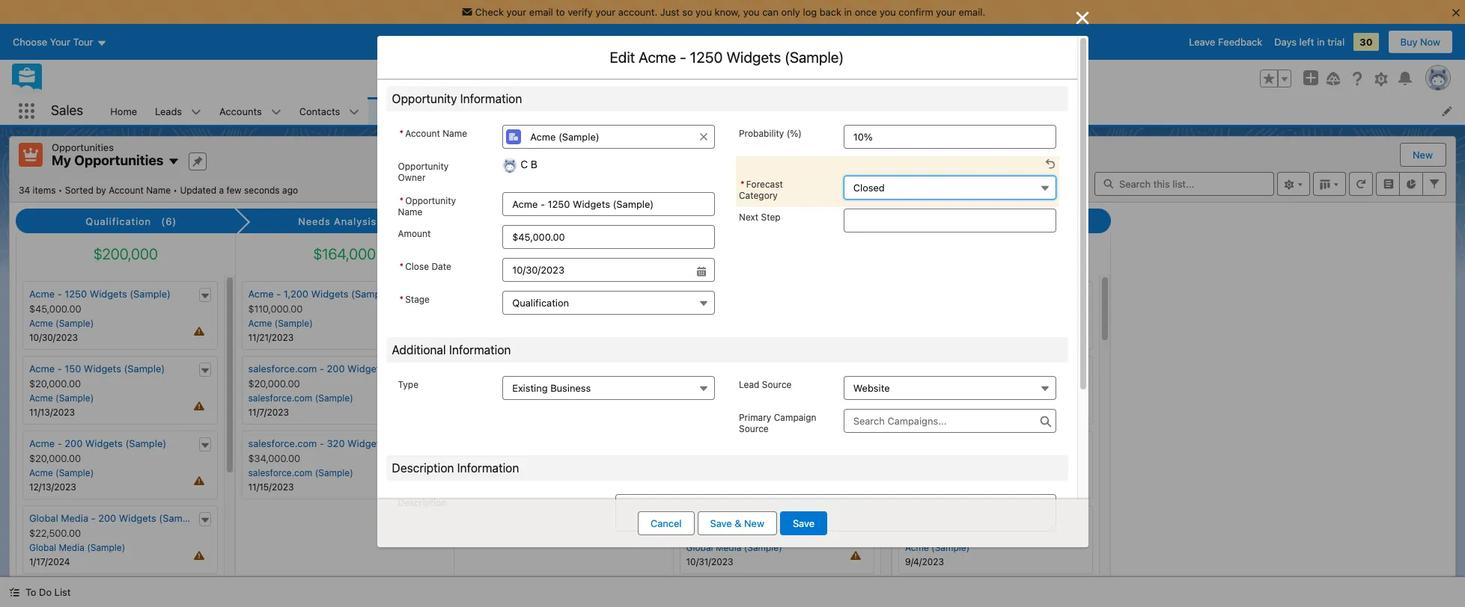 Task type: locate. For each thing, give the bounding box(es) containing it.
opportunity down opportunity owner
[[405, 195, 456, 207]]

opportunity up * account name
[[392, 92, 457, 106]]

2 horizontal spatial you
[[880, 6, 896, 18]]

acme (sample) link for 1250
[[29, 318, 94, 329]]

widgets for acme - 150 widgets (sample)
[[84, 363, 121, 375]]

acme inside $20,000.00 acme (sample) 12/13/2023
[[29, 468, 53, 479]]

- inside the acme - 170 widgets (sample) $17,000.00
[[714, 288, 719, 300]]

0 vertical spatial account
[[405, 128, 440, 139]]

$20,000.00 acme (sample) 11/13/2023
[[29, 378, 94, 419]]

salesforce.com up $34,000.00
[[248, 438, 317, 450]]

information for additional information
[[449, 344, 511, 357]]

$22,500.00 up 1/17/2024
[[29, 528, 81, 540]]

contacts list item
[[290, 97, 369, 125]]

widgets inside salesforce.com - 320 widgets (sample) $34,000.00 salesforce.com (sample) 11/15/2023
[[347, 438, 385, 450]]

1 vertical spatial 1250
[[65, 288, 87, 300]]

acme (sample) link up the 12/13/2023
[[29, 468, 94, 479]]

1 vertical spatial description
[[398, 498, 446, 509]]

* down owner at left
[[399, 195, 404, 207]]

$22,500.00 down 140
[[686, 378, 738, 390]]

global media (sample) link
[[29, 543, 125, 554], [686, 543, 782, 554]]

email.
[[959, 6, 986, 18]]

cancel
[[651, 518, 682, 530]]

name up amount
[[398, 207, 422, 218]]

name for * account name
[[443, 128, 467, 139]]

text default image for acme - 1250 widgets (sample)
[[200, 291, 210, 302]]

salesforce.com inside salesforce.com (sample) 4/19/2023
[[905, 393, 969, 404]]

name inside * opportunity name
[[398, 207, 422, 218]]

list view controls image
[[1277, 172, 1310, 196]]

leave feedback
[[1189, 36, 1262, 48]]

1 vertical spatial new
[[744, 518, 764, 530]]

$22,500.00 inside $22,500.00 acme (sample)
[[686, 378, 738, 390]]

information for description information
[[457, 462, 519, 475]]

widgets for acme - 170 widgets (sample) $17,000.00
[[740, 288, 778, 300]]

acme - 170 widgets (sample) link
[[686, 288, 821, 300]]

acme (sample) link down $110,000.00
[[248, 318, 313, 329]]

$22,500.00 global media (sample) 1/17/2024
[[29, 528, 125, 568]]

to do list
[[25, 587, 71, 599]]

- for salesforce.com - 320 widgets (sample) $34,000.00 salesforce.com (sample) 11/15/2023
[[320, 438, 324, 450]]

$200,000
[[93, 246, 158, 263]]

lead source
[[739, 380, 792, 391]]

opportunities up by
[[74, 153, 164, 168]]

my opportunities
[[52, 153, 164, 168]]

in right left
[[1317, 36, 1325, 48]]

text default image for acme - 140 widgets (sample)
[[856, 366, 867, 376]]

1 horizontal spatial name
[[398, 207, 422, 218]]

1 global media (sample) link from the left
[[29, 543, 125, 554]]

0 horizontal spatial your
[[506, 6, 527, 18]]

$20,000.00 down 150
[[29, 378, 81, 390]]

text default image
[[200, 441, 210, 451], [1075, 441, 1085, 451], [200, 516, 210, 526]]

0 horizontal spatial global media (sample) link
[[29, 543, 125, 554]]

1 vertical spatial name
[[146, 185, 171, 196]]

opportunities inside "opportunities" link
[[378, 105, 440, 117]]

opportunity information
[[392, 92, 522, 106]]

global media (sample) link for $22,500.00
[[29, 543, 125, 554]]

$20,000.00 inside $20,000.00 acme (sample) 11/13/2023
[[29, 378, 81, 390]]

0 horizontal spatial save
[[710, 518, 732, 530]]

0 horizontal spatial •
[[58, 185, 63, 196]]

account down the opportunities list item
[[405, 128, 440, 139]]

salesforce.com
[[248, 363, 317, 375], [905, 363, 974, 375], [248, 393, 312, 404], [905, 393, 969, 404], [248, 438, 317, 450], [248, 468, 312, 479]]

$110,000.00
[[248, 303, 303, 315]]

(sample) inside $22,500.00 global media (sample) 1/17/2024
[[87, 543, 125, 554]]

global media (sample) link up 1/17/2024
[[29, 543, 125, 554]]

account.
[[618, 6, 658, 18]]

$20,000.00 up 11/7/2023
[[248, 378, 300, 390]]

• left updated
[[173, 185, 177, 196]]

media up $22,500.00 global media (sample) 1/17/2024
[[61, 513, 88, 525]]

cancel button
[[638, 512, 694, 536]]

0 horizontal spatial qualification
[[86, 216, 151, 228]]

salesforce.com down 11/21/2023
[[248, 363, 317, 375]]

Description text field
[[615, 495, 1056, 532]]

opportunity for owner
[[398, 161, 449, 172]]

in right the back
[[844, 6, 852, 18]]

next
[[739, 212, 759, 223]]

1 horizontal spatial •
[[173, 185, 177, 196]]

1 horizontal spatial save
[[793, 518, 815, 530]]

acme (sample) link for 1,200
[[248, 318, 313, 329]]

320
[[327, 438, 345, 450]]

1 horizontal spatial in
[[1317, 36, 1325, 48]]

1 horizontal spatial global media (sample) link
[[686, 543, 782, 554]]

widgets for salesforce.com - 600 widgets (sample)
[[1005, 363, 1042, 375]]

0 horizontal spatial 200
[[65, 438, 83, 450]]

* inside * forecast category
[[740, 179, 745, 190]]

source left campaign
[[739, 424, 769, 435]]

date
[[432, 261, 451, 273]]

• right items
[[58, 185, 63, 196]]

your right verify
[[596, 6, 616, 18]]

2 save from the left
[[793, 518, 815, 530]]

1 horizontal spatial group
[[1260, 70, 1291, 88]]

170
[[722, 288, 737, 300]]

2 your from the left
[[596, 6, 616, 18]]

None text field
[[503, 192, 715, 216]]

0 horizontal spatial $22,500.00
[[29, 528, 81, 540]]

your left email
[[506, 6, 527, 18]]

updated
[[180, 185, 216, 196]]

1250 inside my opportunities|opportunities|list view element
[[65, 288, 87, 300]]

salesforce.com for salesforce.com - 320 widgets (sample) $34,000.00 salesforce.com (sample) 11/15/2023
[[248, 438, 317, 450]]

leave feedback link
[[1189, 36, 1262, 48]]

- for acme - 150 widgets (sample)
[[57, 363, 62, 375]]

11/15/2023
[[248, 482, 294, 493]]

0 vertical spatial 200
[[327, 363, 345, 375]]

source inside primary campaign source
[[739, 424, 769, 435]]

- inside salesforce.com - 200 widgets (sample) $20,000.00 salesforce.com (sample) 11/7/2023
[[320, 363, 324, 375]]

1 horizontal spatial 1250
[[690, 49, 723, 66]]

1 horizontal spatial qualification
[[512, 297, 569, 309]]

you left can
[[743, 6, 760, 18]]

&
[[735, 518, 741, 530]]

2 vertical spatial information
[[457, 462, 519, 475]]

2 • from the left
[[173, 185, 177, 196]]

business
[[550, 383, 591, 395]]

media inside $22,500.00 global media (sample) 1/17/2024
[[59, 543, 84, 554]]

1/17/2024
[[29, 557, 70, 568]]

global media (sample) link down save & new button
[[686, 543, 782, 554]]

(sample)
[[785, 49, 844, 66], [130, 288, 171, 300], [351, 288, 392, 300], [780, 288, 821, 300], [55, 318, 94, 329], [274, 318, 313, 329], [124, 363, 165, 375], [388, 363, 429, 375], [781, 363, 822, 375], [1045, 363, 1086, 375], [55, 393, 94, 404], [315, 393, 353, 404], [712, 393, 751, 404], [972, 393, 1010, 404], [125, 438, 166, 450], [388, 438, 429, 450], [55, 468, 94, 479], [315, 468, 353, 479], [159, 513, 200, 525], [815, 513, 856, 525], [87, 543, 125, 554], [744, 543, 782, 554], [931, 543, 970, 554]]

2 vertical spatial opportunity
[[405, 195, 456, 207]]

opportunity down * account name
[[398, 161, 449, 172]]

1 vertical spatial information
[[449, 344, 511, 357]]

34 items • sorted by account name • updated a few seconds ago
[[19, 185, 298, 196]]

verify
[[568, 6, 593, 18]]

1 vertical spatial group
[[398, 258, 715, 282]]

a
[[219, 185, 224, 196]]

name up (6)
[[146, 185, 171, 196]]

widgets inside salesforce.com - 200 widgets (sample) $20,000.00 salesforce.com (sample) 11/7/2023
[[347, 363, 385, 375]]

salesforce.com up 11/7/2023
[[248, 393, 312, 404]]

Type button
[[503, 377, 715, 401]]

150
[[65, 363, 81, 375]]

2 horizontal spatial name
[[443, 128, 467, 139]]

acme inside $50,000.00 acme (sample) 9/4/2023
[[905, 543, 929, 554]]

name for * opportunity name
[[398, 207, 422, 218]]

needs
[[298, 216, 331, 228]]

salesforce.com (sample) 4/19/2023
[[905, 393, 1010, 419]]

3 your from the left
[[936, 6, 956, 18]]

2 global media (sample) link from the left
[[686, 543, 782, 554]]

$20,000.00 for acme - 150 widgets (sample)
[[29, 378, 81, 390]]

1/15/2024
[[686, 332, 728, 344]]

you right the once
[[880, 6, 896, 18]]

text default image
[[200, 291, 210, 302], [430, 291, 440, 302], [1075, 291, 1085, 302], [200, 366, 210, 376], [856, 366, 867, 376], [1075, 366, 1085, 376], [9, 588, 19, 598]]

save right 180 on the right bottom
[[793, 518, 815, 530]]

salesforce.com (sample) link down $34,000.00
[[248, 468, 353, 479]]

source right lead
[[762, 380, 792, 391]]

salesforce.com (sample) link
[[248, 393, 353, 404], [905, 393, 1010, 404], [248, 468, 353, 479]]

1 save from the left
[[710, 518, 732, 530]]

source
[[762, 380, 792, 391], [739, 424, 769, 435]]

None text field
[[503, 258, 715, 282]]

to do list button
[[0, 578, 80, 608]]

save for save & new
[[710, 518, 732, 530]]

calendar
[[477, 105, 518, 117]]

select list display image
[[1313, 172, 1346, 196]]

group
[[1260, 70, 1291, 88], [398, 258, 715, 282]]

acme inside $110,000.00 acme (sample) 11/21/2023
[[248, 318, 272, 329]]

$164,000
[[313, 246, 376, 263]]

30
[[1360, 36, 1373, 48]]

* for * stage
[[399, 294, 404, 305]]

(sample) inside $110,000.00 acme (sample) 11/21/2023
[[274, 318, 313, 329]]

acme inside '$45,000.00 acme (sample) 10/30/2023'
[[29, 318, 53, 329]]

0 horizontal spatial group
[[398, 258, 715, 282]]

1250 up search... button in the top of the page
[[690, 49, 723, 66]]

1 vertical spatial source
[[739, 424, 769, 435]]

save
[[710, 518, 732, 530], [793, 518, 815, 530]]

* inside * opportunity name
[[399, 195, 404, 207]]

0 vertical spatial name
[[443, 128, 467, 139]]

0 vertical spatial new
[[1413, 149, 1433, 161]]

reports
[[709, 105, 745, 117]]

salesforce.com (sample) link up 11/7/2023
[[248, 393, 353, 404]]

1 horizontal spatial new
[[1413, 149, 1433, 161]]

salesforce.com up the lead source, website button
[[905, 363, 974, 375]]

media inside $19,500.00 global media (sample) 10/31/2023
[[716, 543, 741, 554]]

$20,000.00 inside $20,000.00 acme (sample) 12/13/2023
[[29, 453, 81, 465]]

* close date
[[399, 261, 451, 273]]

global
[[29, 513, 58, 525], [686, 513, 715, 525], [29, 543, 56, 554], [686, 543, 713, 554]]

acme - 1,200 widgets (sample) link
[[248, 288, 392, 300]]

1250 up $45,000.00
[[65, 288, 87, 300]]

1 horizontal spatial you
[[743, 6, 760, 18]]

2 vertical spatial 200
[[98, 513, 116, 525]]

1 horizontal spatial account
[[405, 128, 440, 139]]

your left 'email.'
[[936, 6, 956, 18]]

- for acme - 1250 widgets (sample)
[[57, 288, 62, 300]]

leads list item
[[146, 97, 210, 125]]

- for salesforce.com - 600 widgets (sample)
[[977, 363, 981, 375]]

0 horizontal spatial new
[[744, 518, 764, 530]]

list
[[101, 97, 1465, 125]]

* left forecast
[[740, 179, 745, 190]]

stage
[[405, 294, 430, 305]]

0 vertical spatial qualification
[[86, 216, 151, 228]]

(sample) inside $22,500.00 acme (sample)
[[712, 393, 751, 404]]

$10,000.00
[[686, 453, 736, 465]]

(sample) inside $50,000.00 acme (sample) 9/4/2023
[[931, 543, 970, 554]]

0 vertical spatial group
[[1260, 70, 1291, 88]]

items
[[33, 185, 56, 196]]

salesforce.com - 600 widgets (sample) link
[[905, 363, 1086, 375]]

(sample) inside the acme - 170 widgets (sample) $17,000.00
[[780, 288, 821, 300]]

opportunities
[[378, 105, 440, 117], [52, 141, 114, 153], [74, 153, 164, 168]]

salesforce.com up 4/19/2023 in the bottom of the page
[[905, 393, 969, 404]]

opportunities up * account name
[[378, 105, 440, 117]]

0 vertical spatial in
[[844, 6, 852, 18]]

$20,000.00 up the 12/13/2023
[[29, 453, 81, 465]]

1 horizontal spatial $22,500.00
[[686, 378, 738, 390]]

salesforce.com for salesforce.com - 600 widgets (sample)
[[905, 363, 974, 375]]

global up 10/31/2023
[[686, 543, 713, 554]]

* down "opportunities" link
[[399, 128, 404, 139]]

widgets for salesforce.com - 200 widgets (sample) $20,000.00 salesforce.com (sample) 11/7/2023
[[347, 363, 385, 375]]

(0)
[[589, 216, 604, 228]]

1 vertical spatial qualification
[[512, 297, 569, 309]]

acme (sample) link up 11/13/2023 at the bottom of page
[[29, 393, 94, 404]]

description for description
[[398, 498, 446, 509]]

group down days
[[1260, 70, 1291, 88]]

- inside salesforce.com - 320 widgets (sample) $34,000.00 salesforce.com (sample) 11/15/2023
[[320, 438, 324, 450]]

acme (sample) link down 140
[[686, 393, 751, 404]]

1 vertical spatial opportunity
[[398, 161, 449, 172]]

1 vertical spatial 200
[[65, 438, 83, 450]]

acme - 150 widgets (sample)
[[29, 363, 165, 375]]

your
[[506, 6, 527, 18], [596, 6, 616, 18], [936, 6, 956, 18]]

None search field
[[1095, 172, 1274, 196]]

acme (sample) link
[[29, 318, 94, 329], [248, 318, 313, 329], [29, 393, 94, 404], [686, 393, 751, 404], [29, 468, 94, 479], [905, 543, 970, 554]]

Next Step text field
[[844, 209, 1056, 233]]

2 horizontal spatial 200
[[327, 363, 345, 375]]

global media - 180 widgets (sample)
[[686, 513, 856, 525]]

12/13/2023
[[29, 482, 76, 493]]

group down proposal
[[398, 258, 715, 282]]

account right by
[[109, 185, 144, 196]]

* left the close
[[399, 261, 404, 273]]

closed list item
[[736, 156, 1059, 207]]

calendar link
[[468, 97, 527, 125]]

1250
[[690, 49, 723, 66], [65, 288, 87, 300]]

-
[[680, 49, 686, 66], [57, 288, 62, 300], [276, 288, 281, 300], [714, 288, 719, 300], [57, 363, 62, 375], [320, 363, 324, 375], [714, 363, 719, 375], [977, 363, 981, 375], [57, 438, 62, 450], [320, 438, 324, 450], [91, 513, 96, 525], [748, 513, 753, 525]]

opportunity for information
[[392, 92, 457, 106]]

you right "so"
[[696, 6, 712, 18]]

200 inside salesforce.com - 200 widgets (sample) $20,000.00 salesforce.com (sample) 11/7/2023
[[327, 363, 345, 375]]

0 horizontal spatial 1250
[[65, 288, 87, 300]]

10/18/2023
[[905, 332, 952, 344]]

quotes list item
[[773, 97, 843, 125]]

1 vertical spatial $22,500.00
[[29, 528, 81, 540]]

salesforce.com down $34,000.00
[[248, 468, 312, 479]]

widgets for acme - 1,200 widgets (sample)
[[311, 288, 349, 300]]

list
[[54, 587, 71, 599]]

text default image for salesforce.com - 600 widgets (sample)
[[1075, 441, 1085, 451]]

0 vertical spatial information
[[460, 92, 522, 106]]

0 vertical spatial $22,500.00
[[686, 378, 738, 390]]

- for acme - 170 widgets (sample) $17,000.00
[[714, 288, 719, 300]]

back
[[820, 6, 841, 18]]

0 horizontal spatial account
[[109, 185, 144, 196]]

0 horizontal spatial name
[[146, 185, 171, 196]]

0 vertical spatial opportunity
[[392, 92, 457, 106]]

none search field inside my opportunities|opportunities|list view element
[[1095, 172, 1274, 196]]

- for acme - 1,200 widgets (sample)
[[276, 288, 281, 300]]

* for * account name
[[399, 128, 404, 139]]

media up 1/17/2024
[[59, 543, 84, 554]]

10/31/2023
[[686, 557, 733, 568]]

acme (sample) link down $45,000.00
[[29, 318, 94, 329]]

acme - 1250 widgets (sample) link
[[29, 288, 171, 300]]

* opportunity name
[[398, 195, 456, 218]]

1 horizontal spatial your
[[596, 6, 616, 18]]

0 horizontal spatial you
[[696, 6, 712, 18]]

$34,000.00
[[248, 453, 300, 465]]

(sample) inside '$45,000.00 acme (sample) 10/30/2023'
[[55, 318, 94, 329]]

global up 1/17/2024
[[29, 543, 56, 554]]

name down opportunity information
[[443, 128, 467, 139]]

1 your from the left
[[506, 6, 527, 18]]

1 vertical spatial account
[[109, 185, 144, 196]]

0 vertical spatial description
[[392, 462, 454, 475]]

feedback
[[1218, 36, 1262, 48]]

dashboards
[[618, 105, 672, 117]]

$22,500.00 inside $22,500.00 global media (sample) 1/17/2024
[[29, 528, 81, 540]]

Probability (%) text field
[[844, 125, 1056, 149]]

calendar list item
[[468, 97, 546, 125]]

save left '&'
[[710, 518, 732, 530]]

200
[[327, 363, 345, 375], [65, 438, 83, 450], [98, 513, 116, 525]]

existing
[[512, 383, 548, 395]]

* left stage
[[399, 294, 404, 305]]

140
[[722, 363, 738, 375]]

11/21/2023
[[248, 332, 294, 344]]

do
[[39, 587, 52, 599]]

2 vertical spatial name
[[398, 207, 422, 218]]

new inside my opportunities|opportunities|list view element
[[1413, 149, 1433, 161]]

widgets inside the acme - 170 widgets (sample) $17,000.00
[[740, 288, 778, 300]]

Acme (Sample) text field
[[503, 125, 715, 149]]

global inside $19,500.00 global media (sample) 10/31/2023
[[686, 543, 713, 554]]

acme
[[639, 49, 676, 66], [29, 288, 55, 300], [248, 288, 274, 300], [686, 288, 712, 300], [29, 318, 53, 329], [248, 318, 272, 329], [29, 363, 55, 375], [686, 363, 712, 375], [29, 393, 53, 404], [686, 393, 710, 404], [29, 438, 55, 450], [29, 468, 53, 479], [905, 543, 929, 554]]

media down $19,500.00
[[716, 543, 741, 554]]

10/30/2023
[[29, 332, 78, 344]]

account inside my opportunities|opportunities|list view element
[[109, 185, 144, 196]]

0 vertical spatial 1250
[[690, 49, 723, 66]]

acme - 200 widgets (sample)
[[29, 438, 166, 450]]

campaign
[[774, 413, 817, 424]]

list containing home
[[101, 97, 1465, 125]]

2 horizontal spatial your
[[936, 6, 956, 18]]

11/13/2023
[[29, 407, 75, 419]]

in
[[844, 6, 852, 18], [1317, 36, 1325, 48]]

qualification
[[86, 216, 151, 228], [512, 297, 569, 309]]



Task type: describe. For each thing, give the bounding box(es) containing it.
Search My Opportunities list view. search field
[[1095, 172, 1274, 196]]

Stage, Qualification button
[[503, 291, 715, 315]]

$20,000.00 for acme - 200 widgets (sample)
[[29, 453, 81, 465]]

Forecast Category, Closed button
[[844, 176, 1056, 200]]

1 horizontal spatial 200
[[98, 513, 116, 525]]

3 you from the left
[[880, 6, 896, 18]]

$45,000.00
[[29, 303, 81, 315]]

accounts link
[[210, 97, 271, 125]]

next step
[[739, 212, 781, 223]]

buy
[[1400, 36, 1418, 48]]

salesforce.com for salesforce.com - 200 widgets (sample) $20,000.00 salesforce.com (sample) 11/7/2023
[[248, 363, 317, 375]]

- for acme - 200 widgets (sample)
[[57, 438, 62, 450]]

home
[[110, 105, 137, 117]]

2/1/2024
[[686, 482, 723, 493]]

days left in trial
[[1274, 36, 1345, 48]]

acme (sample) link for 150
[[29, 393, 94, 404]]

forecasts
[[555, 105, 600, 117]]

additional
[[392, 344, 446, 357]]

acme inside the acme - 170 widgets (sample) $17,000.00
[[686, 288, 712, 300]]

can
[[762, 6, 779, 18]]

acme (sample) link for 200
[[29, 468, 94, 479]]

dashboards link
[[609, 97, 681, 125]]

accounts list item
[[210, 97, 290, 125]]

name inside my opportunities|opportunities|list view element
[[146, 185, 171, 196]]

$17,000.00
[[686, 303, 735, 315]]

- for salesforce.com - 200 widgets (sample) $20,000.00 salesforce.com (sample) 11/7/2023
[[320, 363, 324, 375]]

1 you from the left
[[696, 6, 712, 18]]

negotiation
[[746, 216, 806, 228]]

opportunity inside * opportunity name
[[405, 195, 456, 207]]

Lead Source button
[[844, 377, 1056, 401]]

new button
[[1401, 144, 1445, 166]]

widgets for acme - 200 widgets (sample)
[[85, 438, 123, 450]]

leads
[[155, 105, 182, 117]]

left
[[1299, 36, 1314, 48]]

description for description information
[[392, 462, 454, 475]]

acme - 170 widgets (sample) $17,000.00
[[686, 288, 821, 315]]

salesforce.com - 320 widgets (sample) link
[[248, 438, 429, 450]]

salesforce.com (sample) link up primary campaign source text box in the right of the page
[[905, 393, 1010, 404]]

few
[[226, 185, 242, 196]]

description information
[[392, 462, 519, 475]]

quotes
[[782, 105, 815, 117]]

contacts
[[299, 105, 340, 117]]

* account name
[[399, 128, 467, 139]]

global inside $22,500.00 global media (sample) 1/17/2024
[[29, 543, 56, 554]]

save button
[[780, 512, 827, 536]]

ago
[[282, 185, 298, 196]]

11/7/2023
[[248, 407, 289, 419]]

$50,000.00
[[905, 528, 957, 540]]

contacts link
[[290, 97, 349, 125]]

text default image for salesforce.com - 600 widgets (sample)
[[1075, 366, 1085, 376]]

Amount text field
[[503, 225, 715, 249]]

by
[[96, 185, 106, 196]]

opportunities down sales
[[52, 141, 114, 153]]

log
[[803, 6, 817, 18]]

1 • from the left
[[58, 185, 63, 196]]

global media - 200 widgets (sample) link
[[29, 513, 200, 525]]

acme - 1,200 widgets (sample)
[[248, 288, 392, 300]]

my opportunities|opportunities|list view element
[[9, 136, 1456, 608]]

inverse image
[[1073, 9, 1091, 27]]

* forecast category
[[739, 179, 783, 201]]

0 horizontal spatial in
[[844, 6, 852, 18]]

global media (sample) link for $19,500.00
[[686, 543, 782, 554]]

text default image inside to do list button
[[9, 588, 19, 598]]

my opportunities status
[[19, 185, 180, 196]]

* for * opportunity name
[[399, 195, 404, 207]]

proposal
[[534, 216, 579, 228]]

seconds
[[244, 185, 280, 196]]

sales
[[51, 103, 83, 118]]

* stage
[[399, 294, 430, 305]]

salesforce.com (sample) link for salesforce.com - 200 widgets (sample)
[[248, 393, 353, 404]]

0 vertical spatial source
[[762, 380, 792, 391]]

acme inside $20,000.00 acme (sample) 11/13/2023
[[29, 393, 53, 404]]

reports list item
[[700, 97, 773, 125]]

* for * close date
[[399, 261, 404, 273]]

check your email to verify your account. just so you know, you can only log back in once you confirm your email.
[[475, 6, 986, 18]]

$20,000.00 inside salesforce.com - 200 widgets (sample) $20,000.00 salesforce.com (sample) 11/7/2023
[[248, 378, 300, 390]]

acme - 150 widgets (sample) link
[[29, 363, 165, 375]]

home link
[[101, 97, 146, 125]]

1 vertical spatial in
[[1317, 36, 1325, 48]]

know,
[[715, 6, 741, 18]]

opportunities link
[[369, 97, 449, 125]]

dashboards list item
[[609, 97, 700, 125]]

global media - 180 widgets (sample) link
[[686, 513, 856, 525]]

save for save
[[793, 518, 815, 530]]

widgets for salesforce.com - 320 widgets (sample) $34,000.00 salesforce.com (sample) 11/15/2023
[[347, 438, 385, 450]]

information for opportunity information
[[460, 92, 522, 106]]

200 for acme
[[65, 438, 83, 450]]

$19,500.00
[[686, 528, 736, 540]]

only
[[781, 6, 800, 18]]

acme - 140 widgets (sample)
[[686, 363, 822, 375]]

salesforce.com - 200 widgets (sample) $20,000.00 salesforce.com (sample) 11/7/2023
[[248, 363, 429, 419]]

opportunities list item
[[369, 97, 468, 125]]

primary campaign source
[[739, 413, 817, 435]]

salesforce.com (sample) link for salesforce.com - 320 widgets (sample)
[[248, 468, 353, 479]]

text default image for acme - 150 widgets (sample)
[[200, 441, 210, 451]]

leads link
[[146, 97, 191, 125]]

$22,500.00 for acme
[[686, 378, 738, 390]]

salesforce.com - 600 widgets (sample)
[[905, 363, 1086, 375]]

buy now button
[[1388, 30, 1453, 54]]

text default image for acme - 150 widgets (sample)
[[200, 366, 210, 376]]

global media - 200 widgets (sample)
[[29, 513, 200, 525]]

acme - 140 widgets (sample) link
[[686, 363, 822, 375]]

(sample) inside $19,500.00 global media (sample) 10/31/2023
[[744, 543, 782, 554]]

acme (sample) link for 140
[[686, 393, 751, 404]]

quotes link
[[773, 97, 824, 125]]

Primary Campaign Source text field
[[844, 410, 1056, 433]]

global down the 12/13/2023
[[29, 513, 58, 525]]

media up $19,500.00
[[718, 513, 745, 525]]

widgets for acme - 140 widgets (sample)
[[741, 363, 778, 375]]

- for acme - 140 widgets (sample)
[[714, 363, 719, 375]]

group containing *
[[398, 258, 715, 282]]

qualification inside my opportunities|opportunities|list view element
[[86, 216, 151, 228]]

edit
[[610, 49, 635, 66]]

(sample) inside $20,000.00 acme (sample) 12/13/2023
[[55, 468, 94, 479]]

* for * forecast category
[[740, 179, 745, 190]]

2 you from the left
[[743, 6, 760, 18]]

sorted
[[65, 185, 93, 196]]

salesforce.com for salesforce.com (sample) 4/19/2023
[[905, 393, 969, 404]]

200 for salesforce.com
[[327, 363, 345, 375]]

close
[[405, 261, 429, 273]]

text default image for acme - 1,200 widgets (sample)
[[430, 291, 440, 302]]

acme (sample) link down the $50,000.00
[[905, 543, 970, 554]]

website
[[853, 383, 890, 395]]

$19,500.00 global media (sample) 10/31/2023
[[686, 528, 782, 568]]

probability (%)
[[739, 128, 802, 139]]

widgets for acme - 1250 widgets (sample)
[[90, 288, 127, 300]]

global up $19,500.00
[[686, 513, 715, 525]]

buy now
[[1400, 36, 1440, 48]]

(sample) inside salesforce.com (sample) 4/19/2023
[[972, 393, 1010, 404]]

lead
[[739, 380, 759, 391]]

acme inside $22,500.00 acme (sample)
[[686, 393, 710, 404]]

owner
[[398, 172, 426, 183]]

now
[[1420, 36, 1440, 48]]

34
[[19, 185, 30, 196]]

$22,500.00 for global
[[29, 528, 81, 540]]

(sample) inside $20,000.00 acme (sample) 11/13/2023
[[55, 393, 94, 404]]

(6)
[[161, 216, 177, 228]]

salesforce.com - 200 widgets (sample) link
[[248, 363, 429, 375]]

save & new button
[[697, 512, 777, 536]]

edit acme - 1250 widgets (sample)
[[610, 49, 844, 66]]

qualification inside the stage, qualification button
[[512, 297, 569, 309]]



Task type: vqa. For each thing, say whether or not it's contained in the screenshot.


